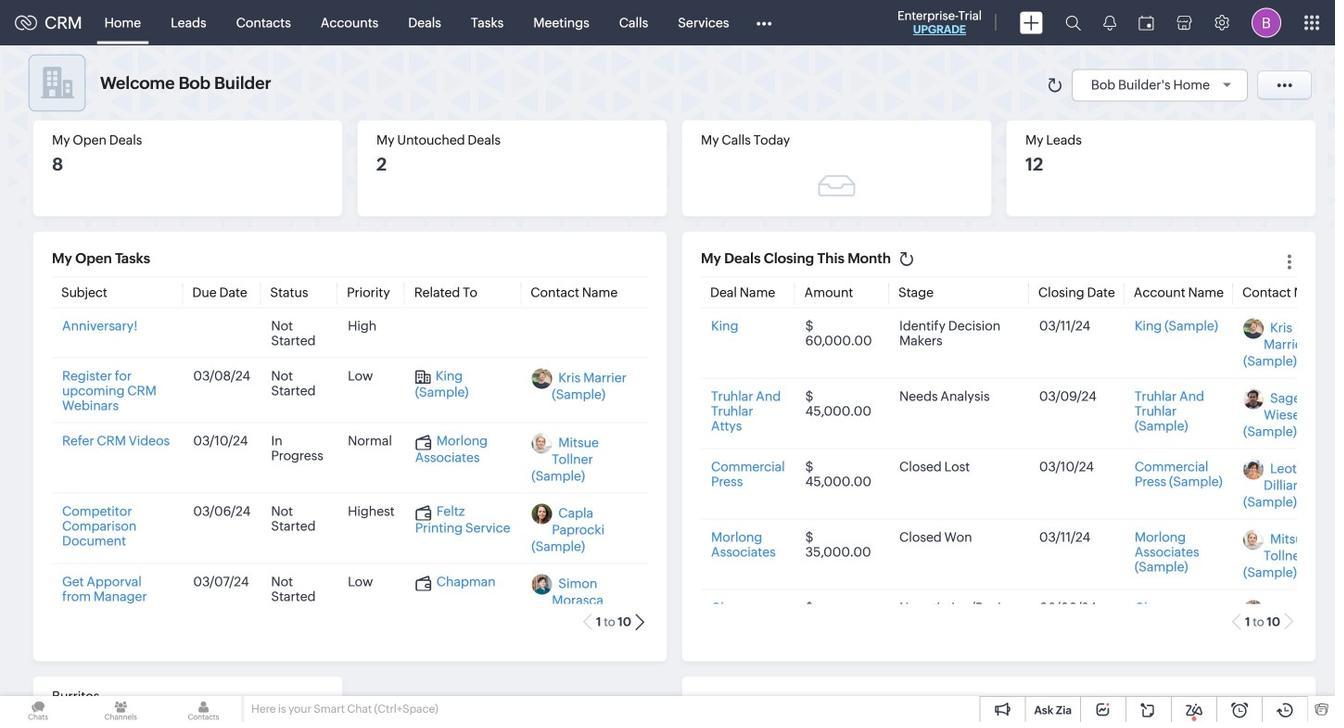 Task type: vqa. For each thing, say whether or not it's contained in the screenshot.
text box
no



Task type: describe. For each thing, give the bounding box(es) containing it.
search element
[[1054, 0, 1092, 45]]

logo image
[[15, 15, 37, 30]]

signals image
[[1103, 15, 1116, 31]]

contacts image
[[165, 696, 242, 722]]

signals element
[[1092, 0, 1127, 45]]

calendar image
[[1138, 15, 1154, 30]]



Task type: locate. For each thing, give the bounding box(es) containing it.
channels image
[[83, 696, 159, 722]]

search image
[[1065, 15, 1081, 31]]

profile element
[[1240, 0, 1292, 45]]

Other Modules field
[[744, 8, 784, 38]]

create menu element
[[1009, 0, 1054, 45]]

profile image
[[1252, 8, 1281, 38]]

create menu image
[[1020, 12, 1043, 34]]

chats image
[[0, 696, 76, 722]]



